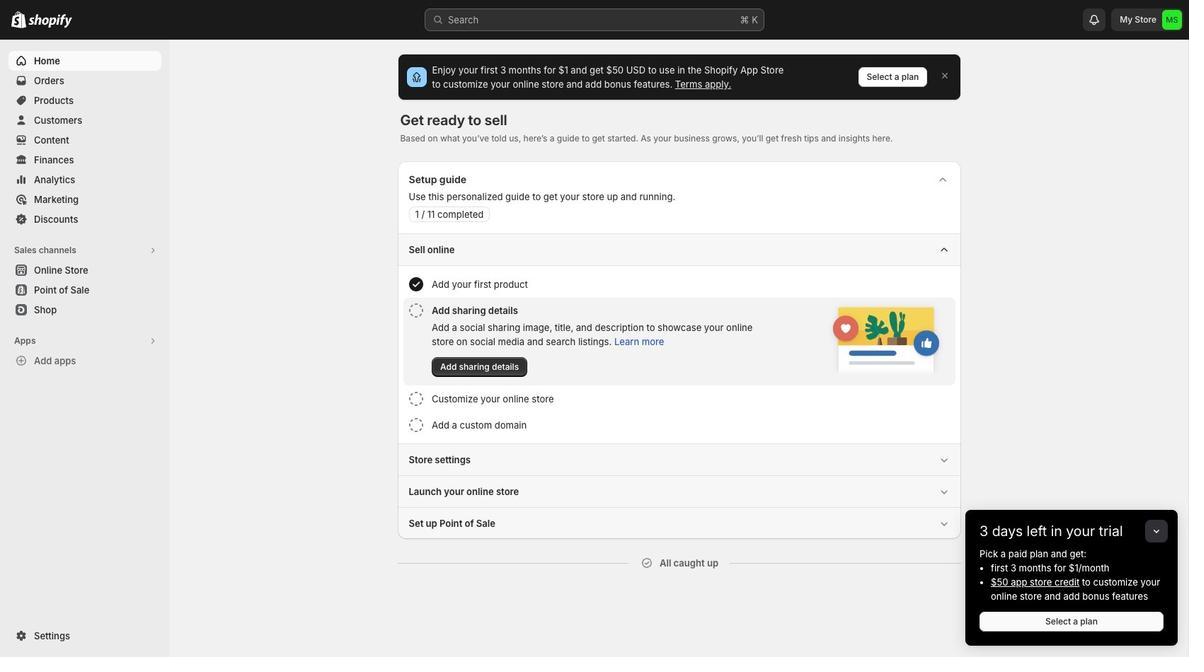 Task type: describe. For each thing, give the bounding box(es) containing it.
mark add a custom domain as done image
[[409, 418, 423, 432]]

mark customize your online store as done image
[[409, 392, 423, 406]]

0 horizontal spatial shopify image
[[11, 11, 26, 28]]

sell online group
[[397, 234, 961, 444]]

mark add your first product as not done image
[[409, 277, 423, 292]]



Task type: locate. For each thing, give the bounding box(es) containing it.
setup guide region
[[397, 161, 961, 539]]

guide categories group
[[397, 234, 961, 539]]

customize your online store group
[[403, 386, 955, 412]]

add a custom domain group
[[403, 413, 955, 438]]

1 horizontal spatial shopify image
[[28, 14, 72, 28]]

shopify image
[[11, 11, 26, 28], [28, 14, 72, 28]]

add sharing details group
[[403, 298, 955, 386]]

add your first product group
[[403, 272, 955, 297]]

my store image
[[1162, 10, 1182, 30]]

mark add sharing details as done image
[[409, 304, 423, 318]]



Task type: vqa. For each thing, say whether or not it's contained in the screenshot.
dialog
no



